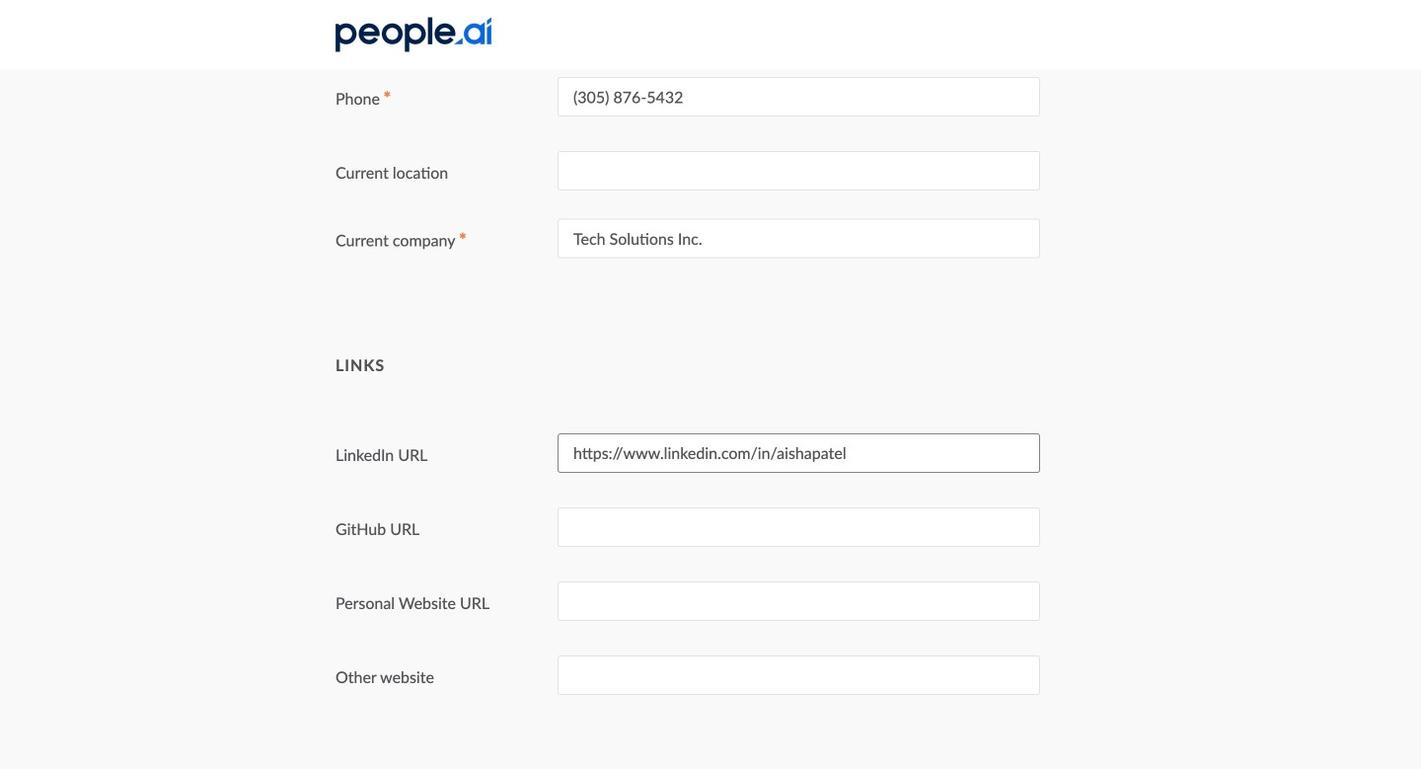 Task type: describe. For each thing, give the bounding box(es) containing it.
people.ai logo image
[[336, 17, 492, 52]]



Task type: vqa. For each thing, say whether or not it's contained in the screenshot.
text field
yes



Task type: locate. For each thing, give the bounding box(es) containing it.
None text field
[[558, 77, 1041, 117], [558, 151, 1041, 191], [558, 433, 1041, 473], [558, 77, 1041, 117], [558, 151, 1041, 191], [558, 433, 1041, 473]]

None email field
[[558, 3, 1041, 43]]

None text field
[[558, 219, 1041, 258], [558, 507, 1041, 547], [558, 582, 1041, 621], [558, 656, 1041, 695], [558, 219, 1041, 258], [558, 507, 1041, 547], [558, 582, 1041, 621], [558, 656, 1041, 695]]



